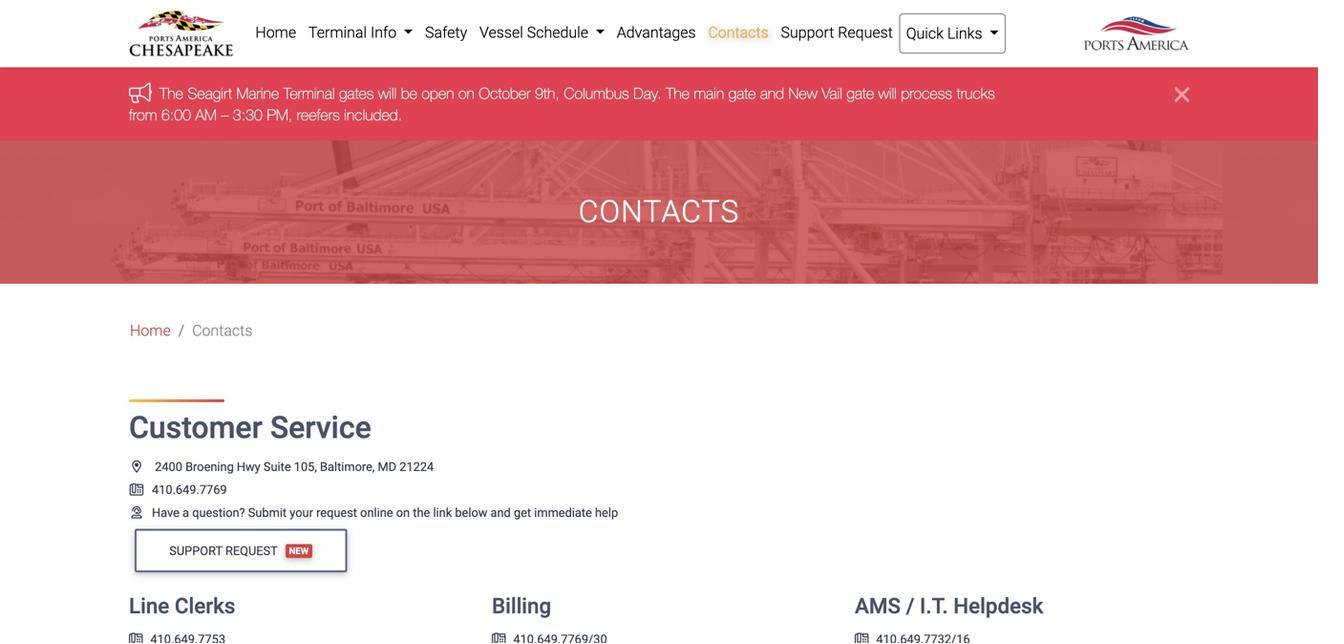 Task type: locate. For each thing, give the bounding box(es) containing it.
on right open
[[459, 84, 475, 102]]

the up 6:00
[[160, 84, 183, 102]]

home
[[256, 23, 296, 42], [130, 322, 171, 340]]

contacts
[[708, 23, 769, 42], [579, 194, 740, 230], [192, 322, 253, 340]]

terminal info link
[[302, 13, 419, 52]]

1 vertical spatial request
[[226, 544, 278, 558]]

1 horizontal spatial support
[[781, 23, 835, 42]]

support
[[781, 23, 835, 42], [169, 544, 223, 558]]

new left vail
[[789, 84, 818, 102]]

1 horizontal spatial home link
[[249, 13, 302, 52]]

terminal info
[[309, 23, 401, 42]]

support request
[[781, 23, 893, 42], [169, 544, 278, 558]]

will
[[378, 84, 397, 102], [879, 84, 897, 102]]

gate right vail
[[847, 84, 874, 102]]

request left quick
[[838, 23, 893, 42]]

terminal inside the seagirt marine terminal gates will be open on october 9th, columbus day. the main gate and new vail gate will process trucks from 6:00 am – 3:30 pm, reefers included.
[[283, 84, 335, 102]]

0 vertical spatial support request
[[781, 23, 893, 42]]

0 horizontal spatial and
[[491, 506, 511, 520]]

vessel schedule link
[[474, 13, 611, 52]]

–
[[221, 105, 229, 124]]

will left process
[[879, 84, 897, 102]]

october
[[479, 84, 531, 102]]

am
[[195, 105, 217, 124]]

1 vertical spatial terminal
[[283, 84, 335, 102]]

get
[[514, 506, 531, 520]]

request down the submit
[[226, 544, 278, 558]]

below
[[455, 506, 488, 520]]

i.t.
[[920, 594, 949, 619]]

help
[[595, 506, 618, 520]]

phone office image down map marker alt icon
[[129, 484, 144, 496]]

the
[[413, 506, 430, 520]]

phone office image down billing
[[492, 633, 506, 643]]

1 vertical spatial and
[[491, 506, 511, 520]]

410.649.7769
[[152, 483, 227, 497]]

phone office image
[[129, 633, 143, 643]]

home link
[[249, 13, 302, 52], [130, 319, 171, 342]]

terminal left info
[[309, 23, 367, 42]]

1 horizontal spatial gate
[[847, 84, 874, 102]]

0 horizontal spatial gate
[[729, 84, 756, 102]]

terminal up the reefers at the top left of page
[[283, 84, 335, 102]]

0 horizontal spatial request
[[226, 544, 278, 558]]

and left vail
[[760, 84, 785, 102]]

1 will from the left
[[378, 84, 397, 102]]

question?
[[192, 506, 245, 520]]

1 vertical spatial support request
[[169, 544, 278, 558]]

safety link
[[419, 13, 474, 52]]

and
[[760, 84, 785, 102], [491, 506, 511, 520]]

seagirt
[[188, 84, 232, 102]]

request
[[838, 23, 893, 42], [226, 544, 278, 558]]

2400 broening hwy suite 105, baltimore, md 21224 link
[[129, 460, 434, 474]]

suite
[[264, 460, 291, 474]]

0 horizontal spatial support request
[[169, 544, 278, 558]]

advantages link
[[611, 13, 702, 52]]

bullhorn image
[[129, 82, 160, 103]]

home for home "link" to the top
[[256, 23, 296, 42]]

gate
[[729, 84, 756, 102], [847, 84, 874, 102]]

1 horizontal spatial home
[[256, 23, 296, 42]]

md
[[378, 460, 397, 474]]

advantages
[[617, 23, 696, 42]]

1 vertical spatial new
[[289, 545, 309, 556]]

1 horizontal spatial and
[[760, 84, 785, 102]]

new down your
[[289, 545, 309, 556]]

1 horizontal spatial the
[[666, 84, 690, 102]]

gate right main
[[729, 84, 756, 102]]

0 vertical spatial support
[[781, 23, 835, 42]]

0 horizontal spatial the
[[160, 84, 183, 102]]

new
[[789, 84, 818, 102], [289, 545, 309, 556]]

your
[[290, 506, 313, 520]]

phone office image inside 410.649.7769 "link"
[[129, 484, 144, 496]]

new inside the seagirt marine terminal gates will be open on october 9th, columbus day. the main gate and new vail gate will process trucks from 6:00 am – 3:30 pm, reefers included.
[[789, 84, 818, 102]]

line
[[129, 594, 169, 619]]

0 vertical spatial new
[[789, 84, 818, 102]]

0 horizontal spatial home
[[130, 322, 171, 340]]

phone office image down ams
[[855, 633, 869, 643]]

2 vertical spatial contacts
[[192, 322, 253, 340]]

0 vertical spatial terminal
[[309, 23, 367, 42]]

schedule
[[527, 23, 589, 42]]

trucks
[[957, 84, 996, 102]]

6:00
[[161, 105, 191, 124]]

broening
[[185, 460, 234, 474]]

1 horizontal spatial will
[[879, 84, 897, 102]]

main
[[694, 84, 724, 102]]

will left the be
[[378, 84, 397, 102]]

safety
[[425, 23, 467, 42]]

1 horizontal spatial on
[[459, 84, 475, 102]]

410.649.7769 link
[[129, 483, 227, 497]]

submit
[[248, 506, 287, 520]]

on
[[459, 84, 475, 102], [396, 506, 410, 520]]

a
[[183, 506, 189, 520]]

included.
[[344, 105, 402, 124]]

and left get in the left bottom of the page
[[491, 506, 511, 520]]

support request down the question?
[[169, 544, 278, 558]]

close image
[[1175, 83, 1190, 105]]

request
[[316, 506, 357, 520]]

and inside the seagirt marine terminal gates will be open on october 9th, columbus day. the main gate and new vail gate will process trucks from 6:00 am – 3:30 pm, reefers included.
[[760, 84, 785, 102]]

on inside the seagirt marine terminal gates will be open on october 9th, columbus day. the main gate and new vail gate will process trucks from 6:00 am – 3:30 pm, reefers included.
[[459, 84, 475, 102]]

1 horizontal spatial phone office image
[[492, 633, 506, 643]]

support up vail
[[781, 23, 835, 42]]

1 vertical spatial on
[[396, 506, 410, 520]]

0 horizontal spatial home link
[[130, 319, 171, 342]]

support request up vail
[[781, 23, 893, 42]]

hwy
[[237, 460, 261, 474]]

2 horizontal spatial phone office image
[[855, 633, 869, 643]]

the
[[160, 84, 183, 102], [666, 84, 690, 102]]

0 horizontal spatial phone office image
[[129, 484, 144, 496]]

have
[[152, 506, 180, 520]]

0 vertical spatial request
[[838, 23, 893, 42]]

open
[[422, 84, 454, 102]]

1 vertical spatial contacts
[[579, 194, 740, 230]]

user headset image
[[129, 507, 144, 519]]

on left the the
[[396, 506, 410, 520]]

support down a
[[169, 544, 223, 558]]

2400
[[155, 460, 182, 474]]

0 horizontal spatial will
[[378, 84, 397, 102]]

1 vertical spatial home
[[130, 322, 171, 340]]

1 vertical spatial home link
[[130, 319, 171, 342]]

vail
[[822, 84, 843, 102]]

gates
[[339, 84, 374, 102]]

0 vertical spatial and
[[760, 84, 785, 102]]

the right "day."
[[666, 84, 690, 102]]

terminal
[[309, 23, 367, 42], [283, 84, 335, 102]]

1 vertical spatial support
[[169, 544, 223, 558]]

pm,
[[267, 105, 293, 124]]

1 horizontal spatial new
[[789, 84, 818, 102]]

vessel schedule
[[480, 23, 592, 42]]

quick links
[[907, 24, 987, 43]]

0 vertical spatial on
[[459, 84, 475, 102]]

0 vertical spatial home
[[256, 23, 296, 42]]

service
[[270, 410, 371, 446]]

phone office image
[[129, 484, 144, 496], [492, 633, 506, 643], [855, 633, 869, 643]]

home inside "link"
[[256, 23, 296, 42]]

have a question? submit your request online on the link below and get immediate help link
[[129, 506, 618, 520]]



Task type: describe. For each thing, give the bounding box(es) containing it.
0 horizontal spatial on
[[396, 506, 410, 520]]

ams / i.t. helpdesk
[[855, 594, 1044, 619]]

105,
[[294, 460, 317, 474]]

/
[[906, 594, 915, 619]]

the seagirt marine terminal gates will be open on october 9th, columbus day. the main gate and new vail gate will process trucks from 6:00 am – 3:30 pm, reefers included.
[[129, 84, 996, 124]]

reefers
[[297, 105, 340, 124]]

links
[[948, 24, 983, 43]]

line clerks
[[129, 594, 235, 619]]

0 vertical spatial home link
[[249, 13, 302, 52]]

1 horizontal spatial support request
[[781, 23, 893, 42]]

online
[[360, 506, 393, 520]]

terminal inside terminal info link
[[309, 23, 367, 42]]

1 horizontal spatial request
[[838, 23, 893, 42]]

the seagirt marine terminal gates will be open on october 9th, columbus day. the main gate and new vail gate will process trucks from 6:00 am – 3:30 pm, reefers included. link
[[129, 84, 996, 124]]

2 the from the left
[[666, 84, 690, 102]]

have a question? submit your request online on the link below and get immediate help
[[152, 506, 618, 520]]

contacts link
[[702, 13, 775, 52]]

customer
[[129, 410, 263, 446]]

from
[[129, 105, 157, 124]]

info
[[371, 23, 397, 42]]

be
[[401, 84, 417, 102]]

home for the leftmost home "link"
[[130, 322, 171, 340]]

map marker alt image
[[129, 461, 144, 473]]

9th,
[[535, 84, 560, 102]]

process
[[901, 84, 953, 102]]

immediate
[[534, 506, 592, 520]]

helpdesk
[[954, 594, 1044, 619]]

0 horizontal spatial new
[[289, 545, 309, 556]]

2400 broening hwy suite 105, baltimore, md 21224
[[155, 460, 434, 474]]

quick
[[907, 24, 944, 43]]

vessel
[[480, 23, 523, 42]]

2 will from the left
[[879, 84, 897, 102]]

baltimore,
[[320, 460, 375, 474]]

21224
[[400, 460, 434, 474]]

ams
[[855, 594, 901, 619]]

0 horizontal spatial support
[[169, 544, 223, 558]]

clerks
[[175, 594, 235, 619]]

1 the from the left
[[160, 84, 183, 102]]

0 vertical spatial contacts
[[708, 23, 769, 42]]

day.
[[634, 84, 662, 102]]

2 gate from the left
[[847, 84, 874, 102]]

phone office image for ams / i.t. helpdesk
[[855, 633, 869, 643]]

columbus
[[564, 84, 629, 102]]

customer service
[[129, 410, 371, 446]]

the seagirt marine terminal gates will be open on october 9th, columbus day. the main gate and new vail gate will process trucks from 6:00 am – 3:30 pm, reefers included. alert
[[0, 67, 1319, 141]]

billing
[[492, 594, 552, 619]]

quick links link
[[899, 13, 1006, 54]]

support request link
[[775, 13, 899, 52]]

phone office image for billing
[[492, 633, 506, 643]]

1 gate from the left
[[729, 84, 756, 102]]

marine
[[236, 84, 279, 102]]

3:30
[[233, 105, 263, 124]]

link
[[433, 506, 452, 520]]



Task type: vqa. For each thing, say whether or not it's contained in the screenshot.
gates
yes



